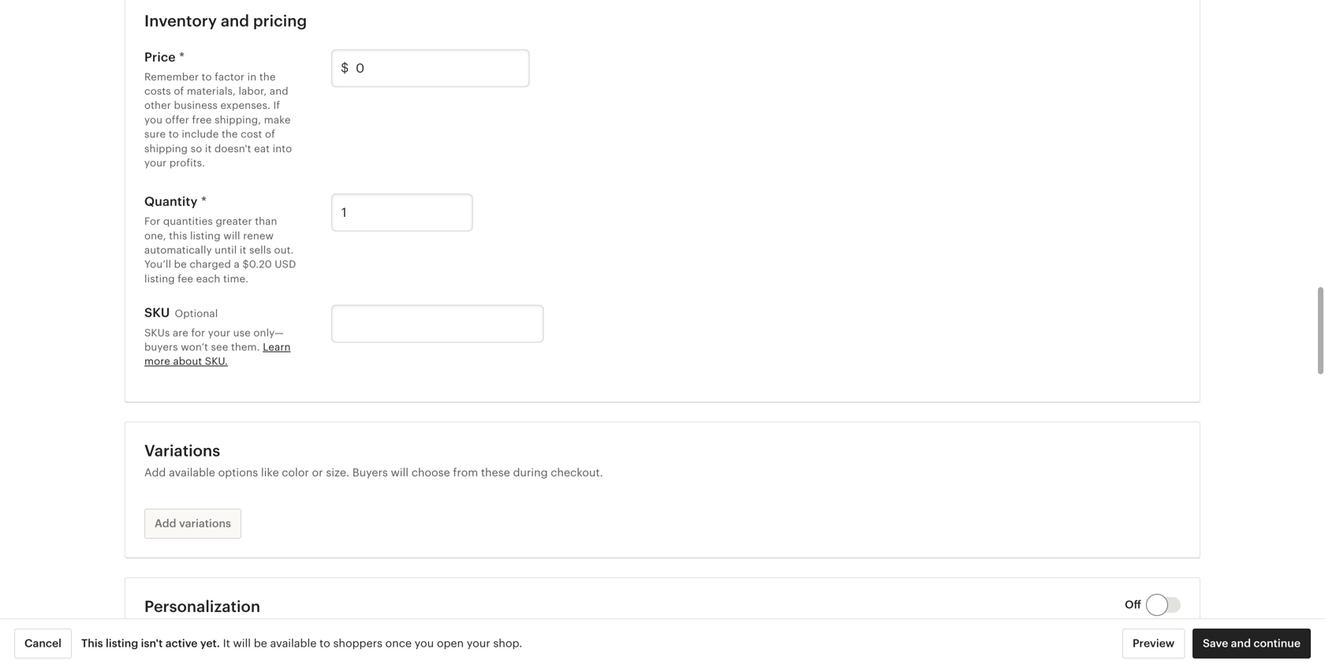 Task type: locate. For each thing, give the bounding box(es) containing it.
for
[[191, 327, 205, 339], [320, 625, 335, 638]]

and left pricing
[[221, 12, 249, 30]]

2 vertical spatial and
[[1232, 637, 1252, 650]]

add down 'variations'
[[144, 466, 166, 479]]

0 horizontal spatial to
[[169, 128, 179, 140]]

for inside skus are for your use only— buyers won't see them.
[[191, 327, 205, 339]]

shop.
[[494, 637, 523, 650]]

it right so
[[205, 143, 212, 155]]

1 vertical spatial this
[[338, 625, 357, 638]]

labor,
[[239, 85, 267, 97]]

quantity
[[144, 195, 198, 209]]

* inside quantity * for quantities greater than one, this listing will renew automatically until it sells out. you'll be charged a $0.20 usd listing fee each time.
[[201, 195, 207, 209]]

of down remember
[[174, 85, 184, 97]]

use
[[233, 327, 251, 339]]

0 horizontal spatial it
[[205, 143, 212, 155]]

inventory and pricing
[[144, 12, 307, 30]]

your down shipping
[[144, 157, 167, 169]]

buyers
[[144, 341, 178, 353]]

1 vertical spatial to
[[169, 128, 179, 140]]

2 horizontal spatial to
[[320, 637, 330, 650]]

see
[[211, 341, 228, 353]]

1 vertical spatial the
[[222, 128, 238, 140]]

out.
[[274, 244, 294, 256]]

sku
[[144, 306, 170, 320]]

will inside quantity * for quantities greater than one, this listing will renew automatically until it sells out. you'll be charged a $0.20 usd listing fee each time.
[[223, 230, 240, 242]]

this up automatically
[[169, 230, 187, 242]]

learn
[[263, 341, 291, 353]]

usd
[[275, 259, 296, 270]]

1 horizontal spatial it
[[240, 244, 247, 256]]

1 horizontal spatial and
[[270, 85, 289, 97]]

1 horizontal spatial you
[[415, 637, 434, 650]]

0 vertical spatial for
[[191, 327, 205, 339]]

1 vertical spatial of
[[265, 128, 275, 140]]

0 horizontal spatial available
[[169, 466, 215, 479]]

your inside if you offer free shipping, make sure to include the cost of shipping so it doesn't eat into your profits.
[[144, 157, 167, 169]]

your right open
[[467, 637, 491, 650]]

will
[[223, 230, 240, 242], [391, 466, 409, 479], [233, 637, 251, 650]]

1 horizontal spatial the
[[260, 71, 276, 83]]

available
[[169, 466, 215, 479], [270, 637, 317, 650]]

or
[[312, 466, 323, 479]]

be down automatically
[[174, 259, 187, 270]]

you inside if you offer free shipping, make sure to include the cost of shipping so it doesn't eat into your profits.
[[144, 114, 163, 126]]

0 vertical spatial of
[[174, 85, 184, 97]]

and right save
[[1232, 637, 1252, 650]]

1 vertical spatial will
[[391, 466, 409, 479]]

0 vertical spatial the
[[260, 71, 276, 83]]

0 horizontal spatial be
[[174, 259, 187, 270]]

2 horizontal spatial and
[[1232, 637, 1252, 650]]

until
[[215, 244, 237, 256]]

during
[[513, 466, 548, 479]]

add variations
[[155, 517, 231, 530]]

cost
[[241, 128, 262, 140]]

1 horizontal spatial of
[[265, 128, 275, 140]]

1 vertical spatial and
[[270, 85, 289, 97]]

about
[[173, 356, 202, 367]]

this
[[169, 230, 187, 242], [338, 625, 357, 638]]

0 vertical spatial and
[[221, 12, 249, 30]]

0 vertical spatial listing
[[190, 230, 221, 242]]

buyers
[[352, 466, 388, 479]]

the inside remember to factor in the costs of materials, labor, and other business expenses.
[[260, 71, 276, 83]]

yet.
[[200, 637, 220, 650]]

0 vertical spatial available
[[169, 466, 215, 479]]

the up doesn't
[[222, 128, 238, 140]]

add left variations
[[155, 517, 176, 530]]

1 horizontal spatial to
[[202, 71, 212, 83]]

sku optional
[[144, 306, 218, 320]]

add variations button
[[144, 509, 242, 539]]

learn more about sku.
[[144, 341, 291, 367]]

1 vertical spatial it
[[240, 244, 247, 256]]

listing down you'll
[[144, 273, 175, 285]]

2 vertical spatial your
[[467, 637, 491, 650]]

this
[[81, 637, 103, 650]]

the inside if you offer free shipping, make sure to include the cost of shipping so it doesn't eat into your profits.
[[222, 128, 238, 140]]

each
[[196, 273, 220, 285]]

0 horizontal spatial the
[[222, 128, 238, 140]]

0 horizontal spatial of
[[174, 85, 184, 97]]

of down the make
[[265, 128, 275, 140]]

1 vertical spatial be
[[254, 637, 267, 650]]

* right price
[[179, 50, 185, 64]]

$0.20
[[243, 259, 272, 270]]

will inside variations add available options like color or size. buyers will choose from these during checkout.
[[391, 466, 409, 479]]

0 horizontal spatial your
[[144, 157, 167, 169]]

add
[[144, 466, 166, 479], [155, 517, 176, 530]]

for up won't
[[191, 327, 205, 339]]

1 vertical spatial *
[[201, 195, 207, 209]]

1 horizontal spatial listing
[[144, 273, 175, 285]]

0 vertical spatial *
[[179, 50, 185, 64]]

your up "see"
[[208, 327, 230, 339]]

from
[[453, 466, 478, 479]]

variations
[[144, 442, 220, 460]]

to up materials,
[[202, 71, 212, 83]]

save and continue button
[[1193, 629, 1312, 659]]

2 horizontal spatial listing
[[190, 230, 221, 242]]

the
[[260, 71, 276, 83], [222, 128, 238, 140]]

save and continue
[[1203, 637, 1301, 650]]

0 vertical spatial be
[[174, 259, 187, 270]]

0 horizontal spatial for
[[191, 327, 205, 339]]

and inside "button"
[[1232, 637, 1252, 650]]

greater
[[216, 216, 252, 227]]

will down greater
[[223, 230, 240, 242]]

available down 'variations'
[[169, 466, 215, 479]]

0 horizontal spatial *
[[179, 50, 185, 64]]

the right "in"
[[260, 71, 276, 83]]

0 vertical spatial your
[[144, 157, 167, 169]]

None field
[[331, 49, 530, 87], [331, 194, 473, 232], [331, 305, 544, 343], [331, 49, 530, 87], [331, 194, 473, 232], [331, 305, 544, 343]]

will right it
[[233, 637, 251, 650]]

off
[[1125, 599, 1142, 611]]

expenses.
[[221, 100, 271, 111]]

0 vertical spatial to
[[202, 71, 212, 83]]

to inside if you offer free shipping, make sure to include the cost of shipping so it doesn't eat into your profits.
[[169, 128, 179, 140]]

your
[[144, 157, 167, 169], [208, 327, 230, 339], [467, 637, 491, 650]]

* up quantities
[[201, 195, 207, 209]]

0 vertical spatial will
[[223, 230, 240, 242]]

you'll
[[144, 259, 171, 270]]

listing right this
[[106, 637, 138, 650]]

listing down quantities
[[190, 230, 221, 242]]

0 horizontal spatial you
[[144, 114, 163, 126]]

a
[[234, 259, 240, 270]]

1 vertical spatial your
[[208, 327, 230, 339]]

add inside variations add available options like color or size. buyers will choose from these during checkout.
[[144, 466, 166, 479]]

1 vertical spatial available
[[270, 637, 317, 650]]

checkout.
[[551, 466, 603, 479]]

costs
[[144, 85, 171, 97]]

1 vertical spatial you
[[415, 637, 434, 650]]

to left shoppers
[[320, 637, 330, 650]]

*
[[179, 50, 185, 64], [201, 195, 207, 209]]

remember
[[144, 71, 199, 83]]

0 horizontal spatial this
[[169, 230, 187, 242]]

remember to factor in the costs of materials, labor, and other business expenses.
[[144, 71, 289, 111]]

1 horizontal spatial *
[[201, 195, 207, 209]]

1 horizontal spatial this
[[338, 625, 357, 638]]

2 vertical spatial listing
[[106, 637, 138, 650]]

will right "buyers"
[[391, 466, 409, 479]]

it left "sells"
[[240, 244, 247, 256]]

and up the if
[[270, 85, 289, 97]]

inventory
[[144, 12, 217, 30]]

learn more about sku. link
[[144, 341, 291, 367]]

eat
[[254, 143, 270, 155]]

available inside variations add available options like color or size. buyers will choose from these during checkout.
[[169, 466, 215, 479]]

0 horizontal spatial and
[[221, 12, 249, 30]]

0 vertical spatial you
[[144, 114, 163, 126]]

1 horizontal spatial for
[[320, 625, 335, 638]]

to
[[202, 71, 212, 83], [169, 128, 179, 140], [320, 637, 330, 650]]

once
[[386, 637, 412, 650]]

this left listing.
[[338, 625, 357, 638]]

to down offer
[[169, 128, 179, 140]]

0 vertical spatial it
[[205, 143, 212, 155]]

these
[[481, 466, 510, 479]]

be right it
[[254, 637, 267, 650]]

continue
[[1254, 637, 1301, 650]]

will for quantity
[[223, 230, 240, 242]]

1 horizontal spatial your
[[208, 327, 230, 339]]

of inside remember to factor in the costs of materials, labor, and other business expenses.
[[174, 85, 184, 97]]

cancel button
[[14, 629, 72, 659]]

2 vertical spatial to
[[320, 637, 330, 650]]

for right information at the left of page
[[320, 625, 335, 638]]

* for quantity
[[201, 195, 207, 209]]

business
[[174, 100, 218, 111]]

0 vertical spatial this
[[169, 230, 187, 242]]

1 vertical spatial add
[[155, 517, 176, 530]]

available left shoppers
[[270, 637, 317, 650]]

2 horizontal spatial your
[[467, 637, 491, 650]]

0 horizontal spatial listing
[[106, 637, 138, 650]]

you right once
[[415, 637, 434, 650]]

automatically
[[144, 244, 212, 256]]

0 vertical spatial add
[[144, 466, 166, 479]]

1 vertical spatial for
[[320, 625, 335, 638]]

make
[[264, 114, 291, 126]]

you up 'sure'
[[144, 114, 163, 126]]

of
[[174, 85, 184, 97], [265, 128, 275, 140]]

be inside quantity * for quantities greater than one, this listing will renew automatically until it sells out. you'll be charged a $0.20 usd listing fee each time.
[[174, 259, 187, 270]]



Task type: describe. For each thing, give the bounding box(es) containing it.
of inside if you offer free shipping, make sure to include the cost of shipping so it doesn't eat into your profits.
[[265, 128, 275, 140]]

and for save
[[1232, 637, 1252, 650]]

sells
[[249, 244, 271, 256]]

variations add available options like color or size. buyers will choose from these during checkout.
[[144, 442, 603, 479]]

1 horizontal spatial available
[[270, 637, 317, 650]]

renew
[[243, 230, 274, 242]]

personalized
[[185, 625, 253, 638]]

into
[[273, 143, 292, 155]]

collect
[[144, 625, 182, 638]]

sure
[[144, 128, 166, 140]]

in
[[247, 71, 257, 83]]

and inside remember to factor in the costs of materials, labor, and other business expenses.
[[270, 85, 289, 97]]

listing.
[[360, 625, 395, 638]]

cancel
[[24, 637, 62, 650]]

if you offer free shipping, make sure to include the cost of shipping so it doesn't eat into your profits.
[[144, 100, 292, 169]]

open
[[437, 637, 464, 650]]

information
[[256, 625, 317, 638]]

so
[[191, 143, 202, 155]]

if
[[273, 100, 280, 111]]

size.
[[326, 466, 350, 479]]

2 vertical spatial will
[[233, 637, 251, 650]]

one,
[[144, 230, 166, 242]]

collect personalized information for this listing.
[[144, 625, 395, 638]]

this inside quantity * for quantities greater than one, this listing will renew automatically until it sells out. you'll be charged a $0.20 usd listing fee each time.
[[169, 230, 187, 242]]

active
[[165, 637, 198, 650]]

preview
[[1133, 637, 1175, 650]]

preview button
[[1123, 629, 1185, 659]]

time.
[[223, 273, 249, 285]]

it inside if you offer free shipping, make sure to include the cost of shipping so it doesn't eat into your profits.
[[205, 143, 212, 155]]

choose
[[412, 466, 450, 479]]

1 horizontal spatial be
[[254, 637, 267, 650]]

skus
[[144, 327, 170, 339]]

* for price
[[179, 50, 185, 64]]

won't
[[181, 341, 208, 353]]

your inside skus are for your use only— buyers won't see them.
[[208, 327, 230, 339]]

color
[[282, 466, 309, 479]]

factor
[[215, 71, 245, 83]]

quantities
[[163, 216, 213, 227]]

profits.
[[170, 157, 205, 169]]

shipping
[[144, 143, 188, 155]]

free
[[192, 114, 212, 126]]

it
[[223, 637, 230, 650]]

save
[[1203, 637, 1229, 650]]

charged
[[190, 259, 231, 270]]

1 vertical spatial listing
[[144, 273, 175, 285]]

doesn't
[[215, 143, 251, 155]]

and for inventory
[[221, 12, 249, 30]]

quantity * for quantities greater than one, this listing will renew automatically until it sells out. you'll be charged a $0.20 usd listing fee each time.
[[144, 195, 296, 285]]

optional
[[175, 308, 218, 320]]

variations
[[179, 517, 231, 530]]

isn't
[[141, 637, 163, 650]]

only—
[[254, 327, 284, 339]]

to inside remember to factor in the costs of materials, labor, and other business expenses.
[[202, 71, 212, 83]]

pricing
[[253, 12, 307, 30]]

like
[[261, 466, 279, 479]]

this listing isn't active yet. it will be available to shoppers once you open your shop.
[[81, 637, 523, 650]]

than
[[255, 216, 277, 227]]

sku.
[[205, 356, 228, 367]]

are
[[173, 327, 189, 339]]

include
[[182, 128, 219, 140]]

it inside quantity * for quantities greater than one, this listing will renew automatically until it sells out. you'll be charged a $0.20 usd listing fee each time.
[[240, 244, 247, 256]]

price *
[[144, 50, 185, 64]]

shipping,
[[215, 114, 261, 126]]

shoppers
[[333, 637, 383, 650]]

skus are for your use only— buyers won't see them.
[[144, 327, 284, 353]]

will for variations
[[391, 466, 409, 479]]

other
[[144, 100, 171, 111]]

personalization
[[144, 598, 260, 616]]

add inside "button"
[[155, 517, 176, 530]]

more
[[144, 356, 170, 367]]

price
[[144, 50, 176, 64]]

options
[[218, 466, 258, 479]]

for
[[144, 216, 160, 227]]

them.
[[231, 341, 260, 353]]

materials,
[[187, 85, 236, 97]]



Task type: vqa. For each thing, say whether or not it's contained in the screenshot.
2024's planner
no



